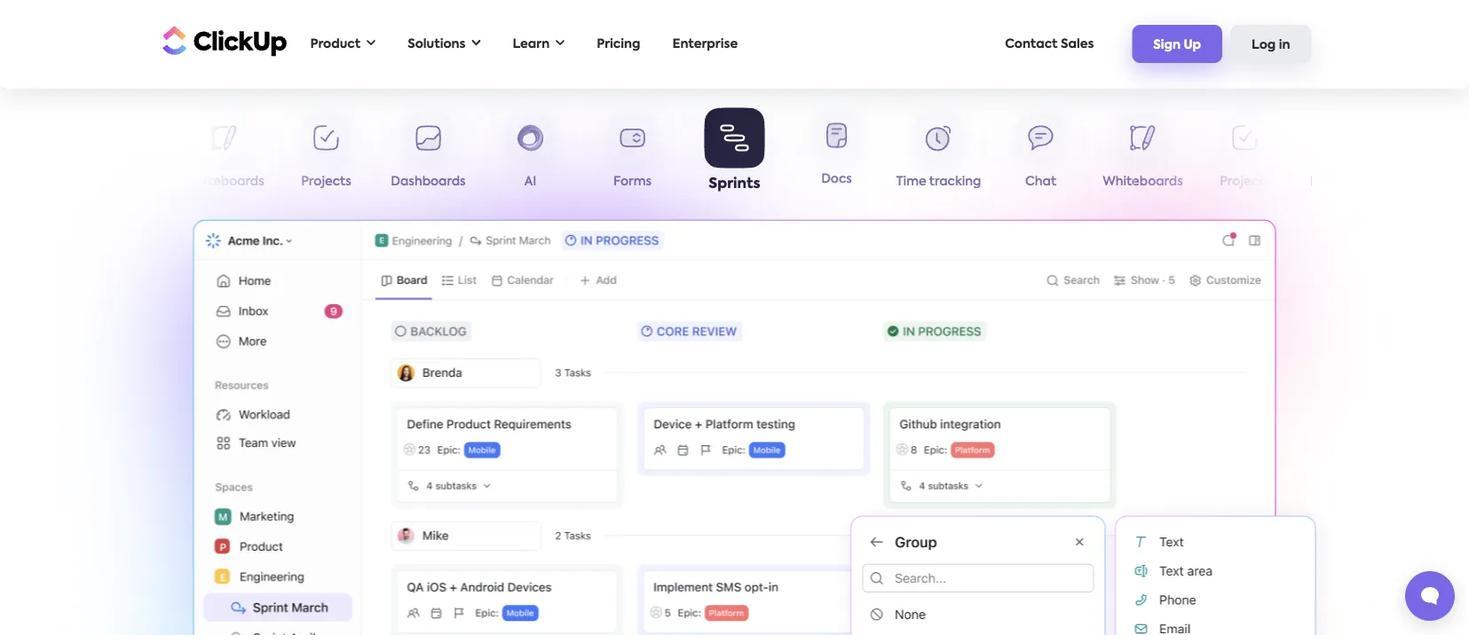 Task type: describe. For each thing, give the bounding box(es) containing it.
forms button
[[582, 114, 684, 196]]

1 chat from the left
[[107, 176, 138, 188]]

in
[[1279, 39, 1290, 51]]

solutions button
[[399, 26, 490, 62]]

log in
[[1252, 39, 1290, 51]]

2 whiteboards button from the left
[[1092, 114, 1194, 196]]

sign up
[[1154, 39, 1201, 51]]

learn
[[513, 38, 550, 50]]

time
[[896, 176, 927, 188]]

sprints button
[[684, 108, 786, 196]]

ai
[[524, 176, 537, 188]]

sales
[[1061, 38, 1094, 50]]

2 chat from the left
[[1025, 176, 1057, 188]]

contact sales
[[1005, 38, 1094, 50]]

1 projects from the left
[[301, 176, 351, 188]]

docs button
[[786, 112, 888, 194]]

clickup image
[[158, 24, 287, 57]]

sign
[[1154, 39, 1181, 51]]

pricing link
[[588, 26, 649, 62]]

time tracking button
[[888, 114, 990, 196]]

1 dashboards from the left
[[391, 176, 466, 188]]

up
[[1184, 39, 1201, 51]]

log
[[1252, 39, 1276, 51]]

sign up button
[[1132, 25, 1223, 63]]

contact
[[1005, 38, 1058, 50]]

tracking
[[929, 176, 981, 188]]

ai button
[[479, 114, 582, 196]]

2 dashboards from the left
[[1310, 176, 1385, 188]]

1 whiteboards from the left
[[184, 176, 264, 188]]

2 dashboards button from the left
[[1296, 114, 1398, 196]]



Task type: locate. For each thing, give the bounding box(es) containing it.
0 horizontal spatial whiteboards button
[[173, 114, 275, 196]]

1 horizontal spatial chat button
[[990, 114, 1092, 196]]

dashboards button
[[377, 114, 479, 196], [1296, 114, 1398, 196]]

enterprise
[[673, 38, 738, 50]]

1 horizontal spatial dashboards button
[[1296, 114, 1398, 196]]

pricing
[[597, 38, 641, 50]]

1 horizontal spatial dashboards
[[1310, 176, 1385, 188]]

2 projects from the left
[[1220, 176, 1270, 188]]

docs
[[821, 174, 852, 187]]

1 horizontal spatial projects
[[1220, 176, 1270, 188]]

whiteboards
[[184, 176, 264, 188], [1103, 176, 1183, 188]]

1 projects button from the left
[[275, 114, 377, 196]]

1 horizontal spatial projects button
[[1194, 114, 1296, 196]]

0 horizontal spatial chat
[[107, 176, 138, 188]]

1 whiteboards button from the left
[[173, 114, 275, 196]]

0 horizontal spatial dashboards
[[391, 176, 466, 188]]

1 horizontal spatial whiteboards
[[1103, 176, 1183, 188]]

enterprise link
[[664, 26, 747, 62]]

chat
[[107, 176, 138, 188], [1025, 176, 1057, 188]]

1 horizontal spatial whiteboards button
[[1092, 114, 1194, 196]]

0 horizontal spatial whiteboards
[[184, 176, 264, 188]]

dashboards
[[391, 176, 466, 188], [1310, 176, 1385, 188]]

1 chat button from the left
[[71, 114, 173, 196]]

product
[[310, 38, 361, 50]]

log in link
[[1231, 25, 1312, 63]]

solutions
[[408, 38, 466, 50]]

2 chat button from the left
[[990, 114, 1092, 196]]

1 dashboards button from the left
[[377, 114, 479, 196]]

2 whiteboards from the left
[[1103, 176, 1183, 188]]

0 horizontal spatial chat button
[[71, 114, 173, 196]]

0 horizontal spatial projects button
[[275, 114, 377, 196]]

2 projects button from the left
[[1194, 114, 1296, 196]]

contact sales link
[[996, 26, 1103, 62]]

learn button
[[504, 26, 574, 62]]

projects button
[[275, 114, 377, 196], [1194, 114, 1296, 196]]

sprints
[[709, 177, 761, 191]]

projects
[[301, 176, 351, 188], [1220, 176, 1270, 188]]

chat button
[[71, 114, 173, 196], [990, 114, 1092, 196]]

forms
[[614, 176, 652, 188]]

product button
[[301, 26, 385, 62]]

sprints image
[[193, 220, 1276, 636], [828, 497, 1338, 636]]

time tracking
[[896, 176, 981, 188]]

0 horizontal spatial dashboards button
[[377, 114, 479, 196]]

whiteboards button
[[173, 114, 275, 196], [1092, 114, 1194, 196]]

0 horizontal spatial projects
[[301, 176, 351, 188]]

1 horizontal spatial chat
[[1025, 176, 1057, 188]]



Task type: vqa. For each thing, say whether or not it's contained in the screenshot.
third star image from right
no



